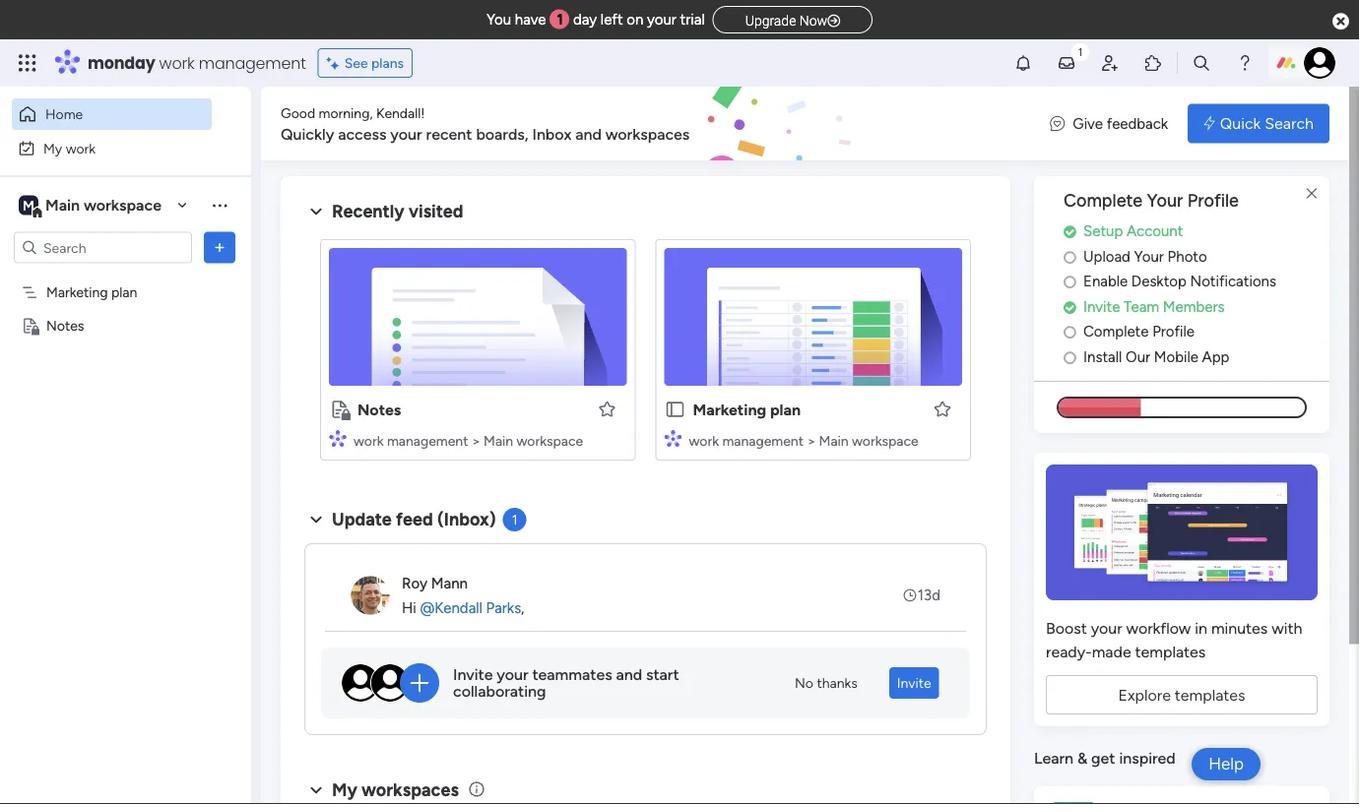 Task type: locate. For each thing, give the bounding box(es) containing it.
1 vertical spatial plan
[[770, 400, 801, 419]]

0 horizontal spatial main
[[45, 196, 80, 215]]

1 vertical spatial check circle image
[[1064, 300, 1076, 314]]

give feedback
[[1073, 114, 1168, 132]]

1 vertical spatial 1
[[512, 512, 518, 528]]

quick search results list box
[[304, 224, 987, 485]]

visited
[[409, 201, 463, 222]]

trial
[[680, 11, 705, 29]]

templates right explore
[[1175, 686, 1245, 704]]

0 vertical spatial notes
[[46, 318, 84, 334]]

1 horizontal spatial marketing
[[693, 400, 766, 419]]

search
[[1265, 114, 1314, 133]]

plan for notes
[[111, 284, 137, 301]]

and right inbox
[[575, 125, 602, 143]]

2 work management > main workspace from the left
[[689, 432, 919, 449]]

1 vertical spatial your
[[1134, 247, 1164, 265]]

1 horizontal spatial 1
[[557, 11, 563, 29]]

notifications
[[1190, 273, 1276, 290]]

notes inside quick search results list box
[[358, 400, 401, 419]]

give
[[1073, 114, 1103, 132]]

1 left day
[[557, 11, 563, 29]]

> for notes
[[472, 432, 480, 449]]

1 horizontal spatial >
[[807, 432, 816, 449]]

circle o image inside install our mobile app link
[[1064, 350, 1076, 365]]

good morning, kendall! quickly access your recent boards, inbox and workspaces
[[281, 104, 690, 143]]

upload your photo link
[[1064, 246, 1330, 268]]

0 horizontal spatial plan
[[111, 284, 137, 301]]

1 horizontal spatial main
[[484, 432, 513, 449]]

recent
[[426, 125, 472, 143]]

on
[[627, 11, 643, 29]]

1 vertical spatial marketing
[[693, 400, 766, 419]]

my down home
[[43, 140, 62, 157]]

0 horizontal spatial my
[[43, 140, 62, 157]]

morning,
[[319, 104, 373, 121]]

0 vertical spatial circle o image
[[1064, 275, 1076, 289]]

workspace image
[[19, 195, 38, 216]]

0 vertical spatial complete
[[1064, 190, 1143, 211]]

1 vertical spatial notes
[[358, 400, 401, 419]]

notes right private board image
[[46, 318, 84, 334]]

ready-
[[1046, 642, 1092, 661]]

your left 'teammates' at the left bottom of page
[[497, 665, 528, 684]]

check circle image up circle o icon
[[1064, 224, 1076, 239]]

marketing down search in workspace field
[[46, 284, 108, 301]]

install our mobile app
[[1083, 348, 1230, 366]]

circle o image down circle o icon
[[1064, 275, 1076, 289]]

0 horizontal spatial 1
[[512, 512, 518, 528]]

0 vertical spatial templates
[[1135, 642, 1206, 661]]

explore templates button
[[1046, 675, 1318, 715]]

3 circle o image from the top
[[1064, 350, 1076, 365]]

1 horizontal spatial invite
[[897, 675, 931, 692]]

1 horizontal spatial work management > main workspace
[[689, 432, 919, 449]]

my inside button
[[43, 140, 62, 157]]

work inside button
[[66, 140, 96, 157]]

0 vertical spatial my
[[43, 140, 62, 157]]

invite for team
[[1083, 298, 1120, 315]]

no thanks
[[795, 675, 858, 692]]

check circle image for setup
[[1064, 224, 1076, 239]]

m
[[23, 197, 34, 214]]

profile up the setup account link
[[1187, 190, 1239, 211]]

Search in workspace field
[[41, 236, 164, 259]]

home
[[45, 106, 83, 123]]

roy mann image
[[351, 576, 390, 616]]

private board image
[[21, 317, 39, 335]]

complete profile link
[[1064, 321, 1330, 343]]

0 vertical spatial and
[[575, 125, 602, 143]]

marketing plan down search in workspace field
[[46, 284, 137, 301]]

1 vertical spatial and
[[616, 665, 642, 684]]

your right on
[[647, 11, 676, 29]]

1
[[557, 11, 563, 29], [512, 512, 518, 528]]

your down 'account'
[[1134, 247, 1164, 265]]

circle o image left install
[[1064, 350, 1076, 365]]

notes
[[46, 318, 84, 334], [358, 400, 401, 419]]

plan inside quick search results list box
[[770, 400, 801, 419]]

marketing plan right public board image
[[693, 400, 801, 419]]

kendall parks image
[[1304, 47, 1335, 79]]

&
[[1077, 749, 1087, 768]]

1 vertical spatial circle o image
[[1064, 325, 1076, 340]]

0 horizontal spatial workspaces
[[362, 780, 459, 801]]

templates
[[1135, 642, 1206, 661], [1175, 686, 1245, 704]]

list box containing marketing plan
[[0, 272, 251, 609]]

circle o image inside complete profile link
[[1064, 325, 1076, 340]]

quick
[[1220, 114, 1261, 133]]

2 horizontal spatial invite
[[1083, 298, 1120, 315]]

setup account link
[[1064, 220, 1330, 243]]

1 horizontal spatial plan
[[770, 400, 801, 419]]

notifications image
[[1013, 53, 1033, 73]]

1 horizontal spatial my
[[332, 780, 357, 801]]

help
[[1209, 754, 1244, 775]]

2 horizontal spatial main
[[819, 432, 849, 449]]

workspace for marketing plan
[[852, 432, 919, 449]]

check circle image inside invite team members link
[[1064, 300, 1076, 314]]

templates inside 'button'
[[1175, 686, 1245, 704]]

1 vertical spatial my
[[332, 780, 357, 801]]

2 horizontal spatial management
[[722, 432, 804, 449]]

invite down mann
[[453, 665, 493, 684]]

work management > main workspace for marketing plan
[[689, 432, 919, 449]]

your inside boost your workflow in minutes with ready-made templates
[[1091, 619, 1122, 637]]

my work
[[43, 140, 96, 157]]

1 work management > main workspace from the left
[[354, 432, 583, 449]]

templates inside boost your workflow in minutes with ready-made templates
[[1135, 642, 1206, 661]]

templates image image
[[1052, 465, 1312, 601]]

learn & get inspired
[[1034, 749, 1176, 768]]

1 check circle image from the top
[[1064, 224, 1076, 239]]

1 horizontal spatial and
[[616, 665, 642, 684]]

1 horizontal spatial marketing plan
[[693, 400, 801, 419]]

1 vertical spatial templates
[[1175, 686, 1245, 704]]

0 vertical spatial profile
[[1187, 190, 1239, 211]]

1 horizontal spatial workspace
[[517, 432, 583, 449]]

your up made
[[1091, 619, 1122, 637]]

workspace for notes
[[517, 432, 583, 449]]

1 horizontal spatial management
[[387, 432, 468, 449]]

workspaces
[[605, 125, 690, 143], [362, 780, 459, 801]]

workspaces right inbox
[[605, 125, 690, 143]]

start
[[646, 665, 679, 684]]

day
[[573, 11, 597, 29]]

your up 'account'
[[1147, 190, 1183, 211]]

1 right (inbox)
[[512, 512, 518, 528]]

0 horizontal spatial marketing
[[46, 284, 108, 301]]

recently
[[332, 201, 404, 222]]

0 vertical spatial workspaces
[[605, 125, 690, 143]]

1 vertical spatial marketing plan
[[693, 400, 801, 419]]

circle o image
[[1064, 275, 1076, 289], [1064, 325, 1076, 340], [1064, 350, 1076, 365]]

option
[[0, 275, 251, 279]]

workspaces right the close my workspaces image
[[362, 780, 459, 801]]

teammates
[[532, 665, 612, 684]]

complete up install
[[1083, 323, 1149, 341]]

add to favorites image
[[933, 399, 952, 419]]

>
[[472, 432, 480, 449], [807, 432, 816, 449]]

your down kendall!
[[390, 125, 422, 143]]

and inside invite your teammates and start collaborating
[[616, 665, 642, 684]]

management for marketing plan
[[722, 432, 804, 449]]

your
[[1147, 190, 1183, 211], [1134, 247, 1164, 265]]

workspace selection element
[[19, 194, 164, 219]]

upload
[[1083, 247, 1131, 265]]

0 horizontal spatial work management > main workspace
[[354, 432, 583, 449]]

1 image
[[1072, 40, 1089, 63]]

0 vertical spatial marketing plan
[[46, 284, 137, 301]]

v2 user feedback image
[[1050, 113, 1065, 135]]

0 horizontal spatial invite
[[453, 665, 493, 684]]

check circle image inside the setup account link
[[1064, 224, 1076, 239]]

my work button
[[12, 132, 212, 164]]

plan for work management > main workspace
[[770, 400, 801, 419]]

circle o image for install
[[1064, 350, 1076, 365]]

2 > from the left
[[807, 432, 816, 449]]

0 vertical spatial marketing
[[46, 284, 108, 301]]

marketing for notes
[[46, 284, 108, 301]]

0 horizontal spatial and
[[575, 125, 602, 143]]

and left start on the bottom left of the page
[[616, 665, 642, 684]]

check circle image down circle o icon
[[1064, 300, 1076, 314]]

marketing plan for work management > main workspace
[[693, 400, 801, 419]]

monday work management
[[88, 52, 306, 74]]

main for notes
[[484, 432, 513, 449]]

management
[[199, 52, 306, 74], [387, 432, 468, 449], [722, 432, 804, 449]]

inspired
[[1119, 749, 1176, 768]]

your for profile
[[1147, 190, 1183, 211]]

work management > main workspace
[[354, 432, 583, 449], [689, 432, 919, 449]]

workspace
[[84, 196, 162, 215], [517, 432, 583, 449], [852, 432, 919, 449]]

collaborating
[[453, 683, 546, 701]]

2 vertical spatial circle o image
[[1064, 350, 1076, 365]]

complete up setup
[[1064, 190, 1143, 211]]

profile up mobile
[[1152, 323, 1195, 341]]

invite right the 'thanks'
[[897, 675, 931, 692]]

marketing plan inside quick search results list box
[[693, 400, 801, 419]]

check circle image
[[1064, 224, 1076, 239], [1064, 300, 1076, 314]]

enable
[[1083, 273, 1128, 290]]

invite team members
[[1083, 298, 1225, 315]]

invite
[[1083, 298, 1120, 315], [453, 665, 493, 684], [897, 675, 931, 692]]

invite inside invite your teammates and start collaborating
[[453, 665, 493, 684]]

invite down enable
[[1083, 298, 1120, 315]]

setup account
[[1083, 222, 1183, 240]]

0 vertical spatial check circle image
[[1064, 224, 1076, 239]]

see plans button
[[318, 48, 413, 78]]

notes for private board image
[[46, 318, 84, 334]]

circle o image for enable
[[1064, 275, 1076, 289]]

marketing inside quick search results list box
[[693, 400, 766, 419]]

circle o image left complete profile
[[1064, 325, 1076, 340]]

select product image
[[18, 53, 37, 73]]

circle o image
[[1064, 249, 1076, 264]]

work
[[159, 52, 195, 74], [66, 140, 96, 157], [354, 432, 384, 449], [689, 432, 719, 449]]

0 horizontal spatial >
[[472, 432, 480, 449]]

monday
[[88, 52, 155, 74]]

v2 bolt switch image
[[1204, 113, 1215, 134]]

0 horizontal spatial marketing plan
[[46, 284, 137, 301]]

boost
[[1046, 619, 1087, 637]]

workflow
[[1126, 619, 1191, 637]]

main
[[45, 196, 80, 215], [484, 432, 513, 449], [819, 432, 849, 449]]

0 vertical spatial 1
[[557, 11, 563, 29]]

invite members image
[[1100, 53, 1120, 73]]

0 vertical spatial plan
[[111, 284, 137, 301]]

enable desktop notifications
[[1083, 273, 1276, 290]]

profile
[[1187, 190, 1239, 211], [1152, 323, 1195, 341]]

private board image
[[329, 399, 351, 421]]

recently visited
[[332, 201, 463, 222]]

photo
[[1168, 247, 1207, 265]]

upgrade now link
[[713, 6, 873, 33]]

1 circle o image from the top
[[1064, 275, 1076, 289]]

templates down workflow at right
[[1135, 642, 1206, 661]]

0 vertical spatial your
[[1147, 190, 1183, 211]]

2 circle o image from the top
[[1064, 325, 1076, 340]]

marketing right public board image
[[693, 400, 766, 419]]

my
[[43, 140, 62, 157], [332, 780, 357, 801]]

invite button
[[889, 668, 939, 699]]

invite inside button
[[897, 675, 931, 692]]

13d
[[918, 587, 941, 604]]

and
[[575, 125, 602, 143], [616, 665, 642, 684]]

good
[[281, 104, 315, 121]]

circle o image inside enable desktop notifications link
[[1064, 275, 1076, 289]]

2 horizontal spatial workspace
[[852, 432, 919, 449]]

list box
[[0, 272, 251, 609]]

1 horizontal spatial notes
[[358, 400, 401, 419]]

0 horizontal spatial notes
[[46, 318, 84, 334]]

my right the close my workspaces image
[[332, 780, 357, 801]]

learn
[[1034, 749, 1073, 768]]

1 horizontal spatial workspaces
[[605, 125, 690, 143]]

my for my work
[[43, 140, 62, 157]]

1 vertical spatial complete
[[1083, 323, 1149, 341]]

notes right private board icon
[[358, 400, 401, 419]]

1 vertical spatial workspaces
[[362, 780, 459, 801]]

2 check circle image from the top
[[1064, 300, 1076, 314]]

inbox image
[[1057, 53, 1076, 73]]

1 > from the left
[[472, 432, 480, 449]]



Task type: describe. For each thing, give the bounding box(es) containing it.
0 horizontal spatial management
[[199, 52, 306, 74]]

boards,
[[476, 125, 528, 143]]

install our mobile app link
[[1064, 346, 1330, 368]]

main workspace
[[45, 196, 162, 215]]

dapulse close image
[[1333, 11, 1349, 32]]

install
[[1083, 348, 1122, 366]]

members
[[1163, 298, 1225, 315]]

and inside good morning, kendall! quickly access your recent boards, inbox and workspaces
[[575, 125, 602, 143]]

you
[[486, 11, 511, 29]]

inbox
[[532, 125, 572, 143]]

main for marketing plan
[[819, 432, 849, 449]]

explore
[[1118, 686, 1171, 704]]

minutes
[[1211, 619, 1268, 637]]

left
[[601, 11, 623, 29]]

circle o image for complete
[[1064, 325, 1076, 340]]

in
[[1195, 619, 1207, 637]]

dapulse rightstroke image
[[827, 13, 840, 28]]

feed
[[396, 509, 433, 530]]

you have 1 day left on your trial
[[486, 11, 705, 29]]

complete profile
[[1083, 323, 1195, 341]]

with
[[1272, 619, 1302, 637]]

quickly
[[281, 125, 334, 143]]

boost your workflow in minutes with ready-made templates
[[1046, 619, 1302, 661]]

invite your teammates and start collaborating
[[453, 665, 679, 701]]

no thanks button
[[787, 668, 865, 699]]

main inside the workspace selection element
[[45, 196, 80, 215]]

have
[[515, 11, 546, 29]]

plans
[[371, 55, 404, 71]]

now
[[799, 12, 827, 29]]

work management > main workspace for notes
[[354, 432, 583, 449]]

kendall!
[[376, 104, 425, 121]]

complete your profile
[[1064, 190, 1239, 211]]

roy
[[402, 575, 427, 593]]

no
[[795, 675, 813, 692]]

marketing plan for notes
[[46, 284, 137, 301]]

upload your photo
[[1083, 247, 1207, 265]]

help image
[[1235, 53, 1255, 73]]

public board image
[[664, 399, 686, 421]]

complete for complete your profile
[[1064, 190, 1143, 211]]

app
[[1202, 348, 1230, 366]]

quick search
[[1220, 114, 1314, 133]]

see
[[344, 55, 368, 71]]

(inbox)
[[437, 509, 496, 530]]

invite team members link
[[1064, 296, 1330, 318]]

see plans
[[344, 55, 404, 71]]

roy mann
[[402, 575, 468, 593]]

invite for your
[[453, 665, 493, 684]]

notes for private board icon
[[358, 400, 401, 419]]

options image
[[210, 238, 229, 258]]

our
[[1126, 348, 1150, 366]]

add to favorites image
[[597, 399, 617, 419]]

thanks
[[817, 675, 858, 692]]

explore templates
[[1118, 686, 1245, 704]]

close update feed (inbox) image
[[304, 508, 328, 532]]

complete for complete profile
[[1083, 323, 1149, 341]]

dapulse x slim image
[[1300, 182, 1324, 206]]

0 horizontal spatial workspace
[[84, 196, 162, 215]]

close my workspaces image
[[304, 779, 328, 802]]

search everything image
[[1192, 53, 1211, 73]]

enable desktop notifications link
[[1064, 271, 1330, 293]]

setup
[[1083, 222, 1123, 240]]

update
[[332, 509, 392, 530]]

access
[[338, 125, 387, 143]]

home button
[[12, 98, 212, 130]]

apps image
[[1143, 53, 1163, 73]]

desktop
[[1131, 273, 1187, 290]]

1 vertical spatial profile
[[1152, 323, 1195, 341]]

workspaces inside good morning, kendall! quickly access your recent boards, inbox and workspaces
[[605, 125, 690, 143]]

your for photo
[[1134, 247, 1164, 265]]

made
[[1092, 642, 1131, 661]]

mann
[[431, 575, 468, 593]]

team
[[1124, 298, 1159, 315]]

> for marketing plan
[[807, 432, 816, 449]]

update feed (inbox)
[[332, 509, 496, 530]]

quick search button
[[1188, 104, 1330, 143]]

marketing for work management > main workspace
[[693, 400, 766, 419]]

close recently visited image
[[304, 200, 328, 224]]

my workspaces
[[332, 780, 459, 801]]

feedback
[[1107, 114, 1168, 132]]

your inside good morning, kendall! quickly access your recent boards, inbox and workspaces
[[390, 125, 422, 143]]

workspace options image
[[210, 195, 229, 215]]

help button
[[1192, 748, 1261, 781]]

upgrade
[[745, 12, 796, 29]]

upgrade now
[[745, 12, 827, 29]]

account
[[1127, 222, 1183, 240]]

check circle image for invite
[[1064, 300, 1076, 314]]

management for notes
[[387, 432, 468, 449]]

my for my workspaces
[[332, 780, 357, 801]]

mobile
[[1154, 348, 1198, 366]]

your inside invite your teammates and start collaborating
[[497, 665, 528, 684]]

get
[[1091, 749, 1115, 768]]



Task type: vqa. For each thing, say whether or not it's contained in the screenshot.
"and" in the Invite your teammates and start collaborating
yes



